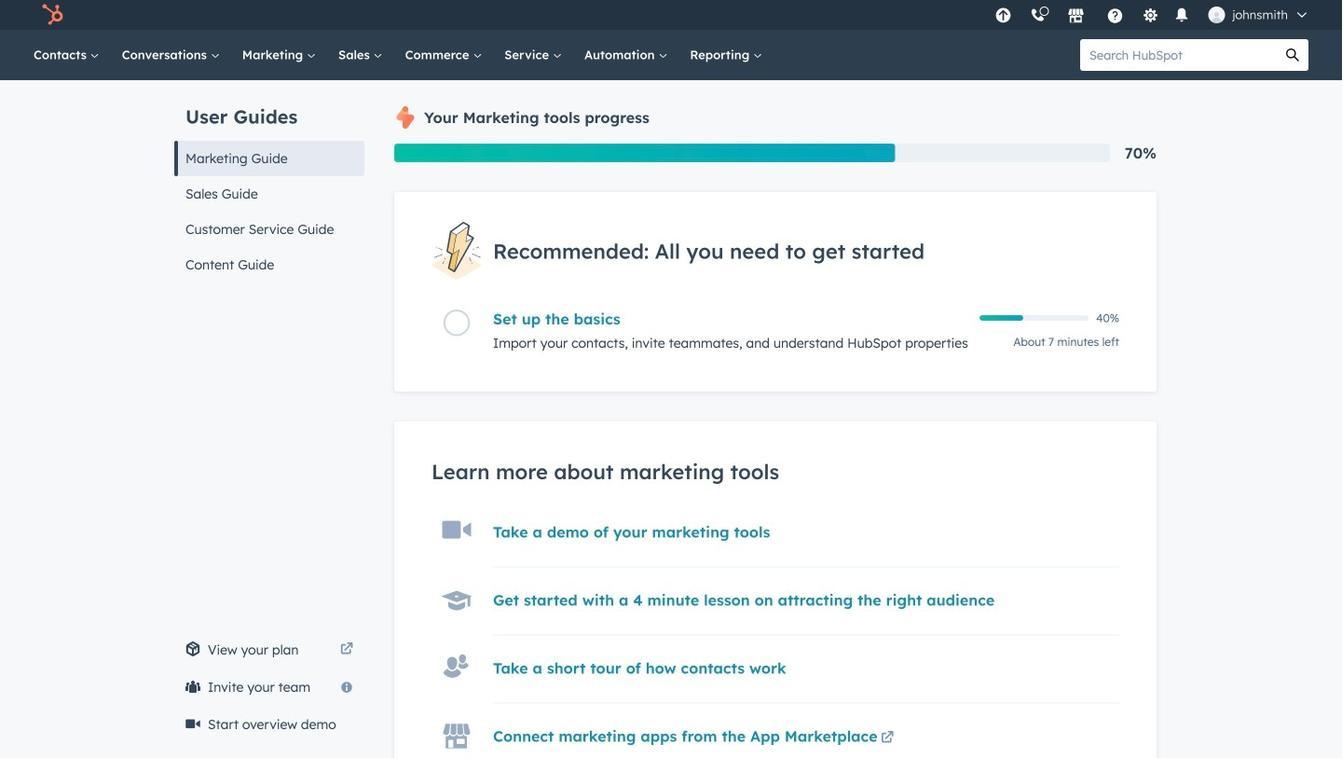 Task type: describe. For each thing, give the bounding box(es) containing it.
marketplaces image
[[1068, 8, 1085, 25]]

1 vertical spatial link opens in a new window image
[[881, 727, 894, 750]]

john smith image
[[1209, 7, 1225, 23]]



Task type: locate. For each thing, give the bounding box(es) containing it.
0 horizontal spatial link opens in a new window image
[[340, 643, 353, 656]]

1 vertical spatial link opens in a new window image
[[881, 732, 894, 745]]

1 horizontal spatial link opens in a new window image
[[881, 727, 894, 750]]

Search HubSpot search field
[[1081, 39, 1277, 71]]

0 vertical spatial link opens in a new window image
[[340, 639, 353, 661]]

menu
[[986, 0, 1320, 30]]

user guides element
[[174, 80, 365, 283]]

[object object] complete progress bar
[[980, 315, 1024, 321]]

link opens in a new window image
[[340, 643, 353, 656], [881, 727, 894, 750]]

link opens in a new window image
[[340, 639, 353, 661], [881, 732, 894, 745]]

1 horizontal spatial link opens in a new window image
[[881, 732, 894, 745]]

0 horizontal spatial link opens in a new window image
[[340, 639, 353, 661]]

0 vertical spatial link opens in a new window image
[[340, 643, 353, 656]]

progress bar
[[394, 144, 896, 162]]



Task type: vqa. For each thing, say whether or not it's contained in the screenshot.
alert
no



